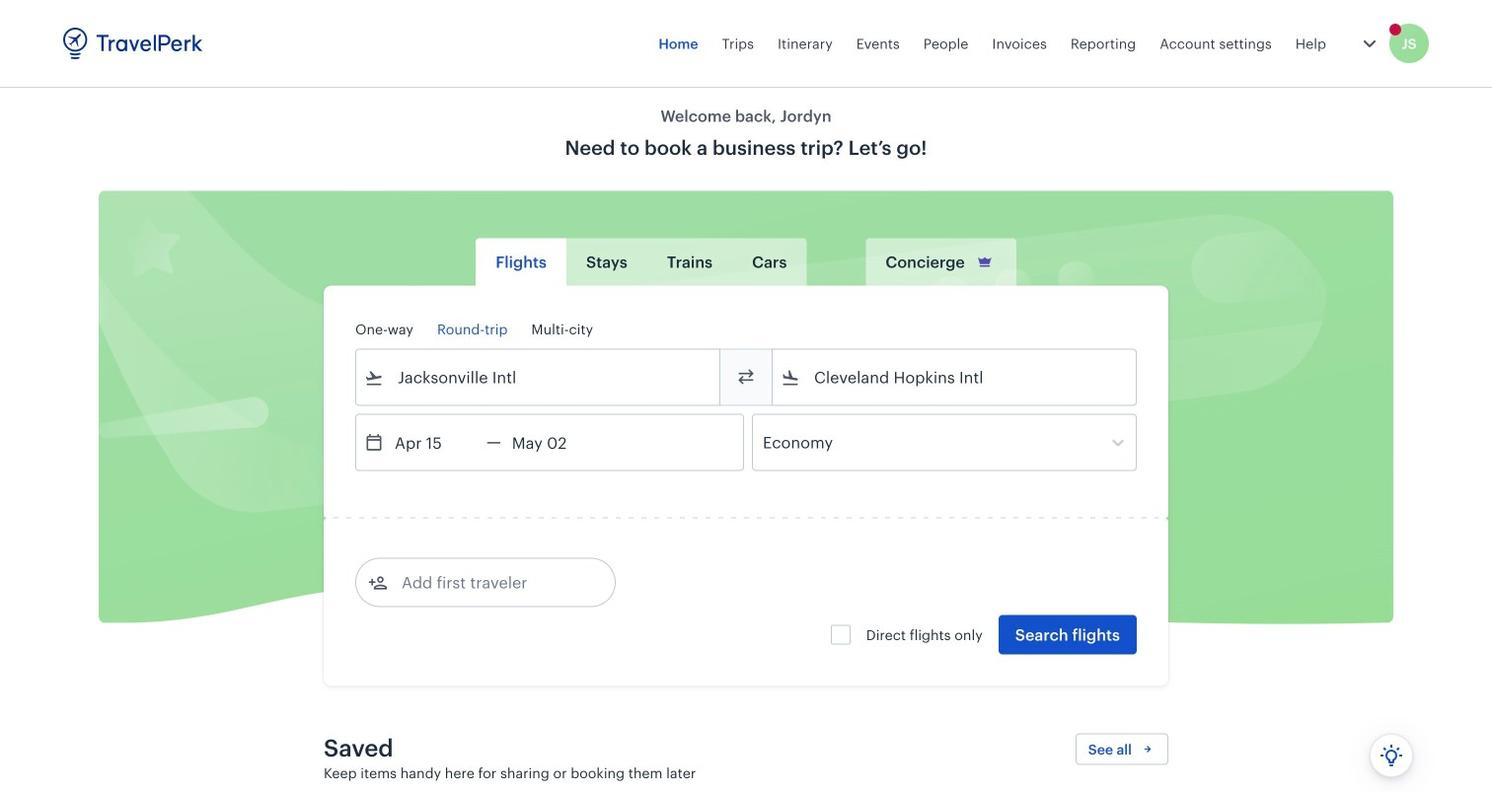 Task type: vqa. For each thing, say whether or not it's contained in the screenshot.
the Depart field
no



Task type: locate. For each thing, give the bounding box(es) containing it.
Return text field
[[501, 415, 604, 470]]

From search field
[[384, 362, 694, 393]]

To search field
[[801, 362, 1111, 393]]

Depart text field
[[384, 415, 487, 470]]

Add first traveler search field
[[388, 567, 593, 599]]



